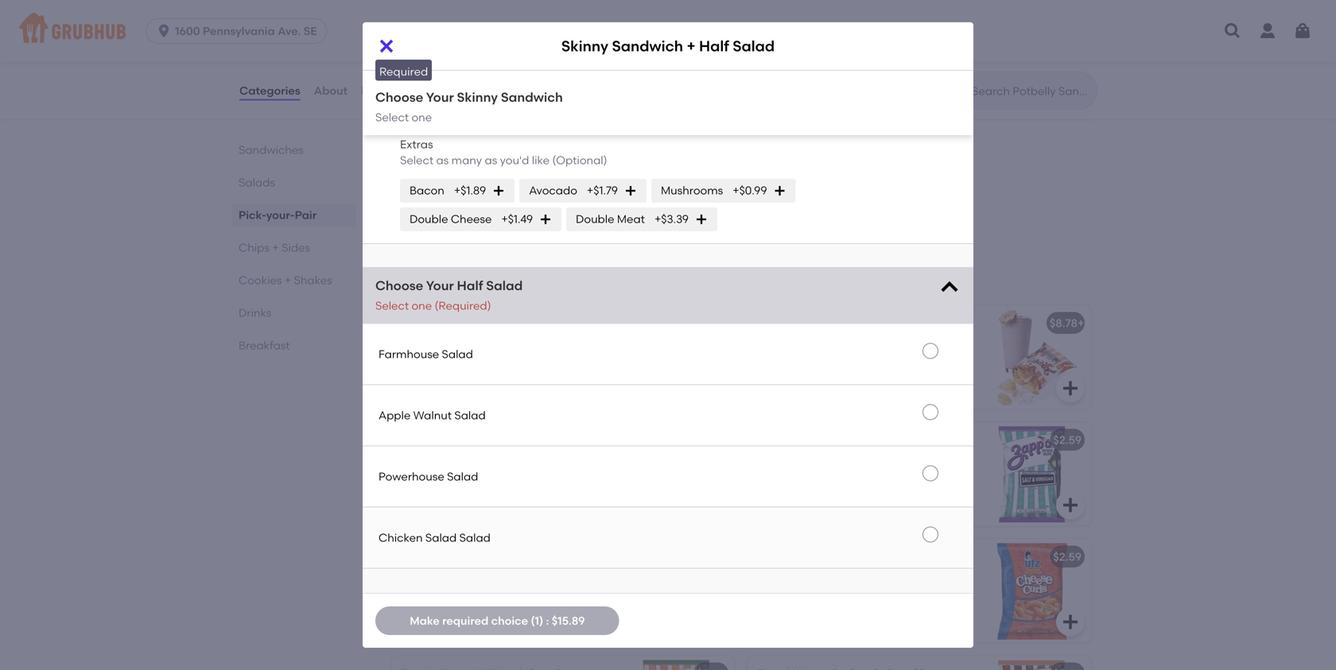 Task type: vqa. For each thing, say whether or not it's contained in the screenshot.
goodies in 2 Pieces Of Deep Fried Goodies With Cheese And Spices
no



Task type: locate. For each thing, give the bounding box(es) containing it.
a
[[539, 49, 546, 62], [895, 49, 903, 62], [481, 65, 488, 79], [815, 65, 823, 79], [539, 166, 546, 179], [481, 182, 488, 196], [443, 339, 450, 353], [799, 339, 806, 353], [457, 355, 464, 369], [813, 355, 820, 369]]

2 any from the left
[[913, 339, 933, 353]]

and down chips + shake
[[789, 355, 810, 369]]

double
[[410, 213, 448, 226], [576, 213, 615, 226]]

$15.89
[[692, 143, 726, 157], [552, 614, 585, 628]]

sandwich
[[401, 65, 453, 79], [401, 182, 453, 196]]

0 horizontal spatial it
[[433, 339, 440, 353]]

chips
[[401, 355, 430, 369], [757, 355, 786, 369]]

1 horizontal spatial any
[[913, 339, 933, 353]]

1 vertical spatial one
[[412, 299, 432, 313]]

it down chips + drink
[[433, 339, 440, 353]]

1 or from the left
[[469, 81, 481, 95]]

0 horizontal spatial &
[[555, 65, 563, 79]]

chili inside pair two of your favorites: a half salad with a cup of mac & cheese, chili or soup
[[757, 81, 779, 95]]

0 vertical spatial (optional)
[[552, 18, 607, 31]]

your up (required)
[[426, 278, 454, 293]]

and inside make it a meal deal! choose any chips and a drink.
[[432, 355, 454, 369]]

(optional) up hot
[[552, 18, 607, 31]]

zapp's down "apple walnut salad"
[[401, 434, 438, 447]]

sandwich for pair two of your favorites: a skinny sandwich with a cup of mac & cheese, chili or soup
[[401, 65, 453, 79]]

it inside 'make it a meal deal! choose any chips and a shake.'
[[789, 339, 796, 353]]

drinks
[[239, 306, 272, 320]]

0 horizontal spatial sides
[[282, 241, 310, 255]]

regular
[[441, 434, 484, 447]]

0 vertical spatial $15.89
[[692, 143, 726, 157]]

sides up (required)
[[455, 269, 500, 289]]

sandwich inside pair two of your favorites: a skinny sandwich with a half salad
[[401, 182, 453, 196]]

0 horizontal spatial $15.89
[[552, 614, 585, 628]]

$13.79
[[693, 26, 726, 40]]

make it a meal deal! choose any chips and a drink.
[[401, 339, 576, 369]]

meal up drink.
[[453, 339, 479, 353]]

favorites: for half salad + cup of soup
[[843, 49, 893, 62]]

favorites: inside pair two of your favorites: a half salad with a cup of mac & cheese, chili or soup
[[843, 49, 893, 62]]

your inside choose your half salad select one (required)
[[426, 278, 454, 293]]

favorites: down half salad + cup of soup
[[843, 49, 893, 62]]

mac inside pair two of your favorites: a half salad with a cup of mac & cheese, chili or soup
[[862, 65, 887, 79]]

1 your from the top
[[426, 90, 454, 105]]

1 horizontal spatial it
[[789, 339, 796, 353]]

sandwich
[[439, 26, 493, 40], [612, 37, 683, 55], [501, 90, 563, 105], [439, 143, 493, 157]]

2 mac from the left
[[862, 65, 887, 79]]

1 double from the left
[[410, 213, 448, 226]]

meal inside make it a meal deal! choose any chips and a drink.
[[453, 339, 479, 353]]

deal! inside 'make it a meal deal! choose any chips and a shake.'
[[838, 339, 866, 353]]

1 horizontal spatial meal
[[809, 339, 835, 353]]

soup for skinny sandwich + cup of soup
[[544, 26, 572, 40]]

2 or from the left
[[782, 81, 793, 95]]

deal! up drink.
[[482, 339, 509, 353]]

+
[[496, 26, 503, 40], [817, 26, 824, 40], [687, 37, 696, 55], [496, 143, 503, 157], [272, 241, 279, 255], [441, 269, 451, 289], [285, 274, 291, 287], [435, 317, 442, 330], [722, 317, 728, 330], [792, 317, 798, 330], [1078, 317, 1085, 330]]

1 deal! from the left
[[482, 339, 509, 353]]

1 vertical spatial like
[[532, 154, 550, 167]]

2 chili from the left
[[757, 81, 779, 95]]

one inside choose your half salad select one (required)
[[412, 299, 432, 313]]

like up pair two of your favorites: a skinny sandwich with a cup of mac & cheese, chili or soup
[[532, 18, 550, 31]]

select as many as you'd like (optional)
[[400, 18, 607, 31]]

chips + sides down 'pick-your-pair'
[[239, 241, 310, 255]]

0 horizontal spatial meal
[[453, 339, 479, 353]]

of inside pair two of your favorites: a skinny sandwich with a half salad
[[447, 166, 458, 179]]

you'd inside extras select as many as you'd like (optional)
[[500, 154, 529, 167]]

1 one from the top
[[412, 111, 432, 124]]

soup for salad
[[795, 81, 822, 95]]

1 mac from the left
[[527, 65, 552, 79]]

or inside pair two of your favorites: a skinny sandwich with a cup of mac & cheese, chili or soup
[[469, 81, 481, 95]]

salad down half salad + cup of soup
[[757, 65, 787, 79]]

or inside pair two of your favorites: a half salad with a cup of mac & cheese, chili or soup
[[782, 81, 793, 95]]

select down reviews
[[376, 111, 409, 124]]

(required)
[[435, 299, 491, 313]]

or up cucumbers
[[469, 81, 481, 95]]

cup down skinny sandwich + cup of soup
[[491, 65, 511, 79]]

1 meal from the left
[[453, 339, 479, 353]]

& inside pair two of your favorites: a half salad with a cup of mac & cheese, chili or soup
[[889, 65, 898, 79]]

$2.59
[[697, 434, 726, 447], [1054, 434, 1082, 447], [1054, 551, 1082, 564]]

2 cup from the left
[[825, 65, 846, 79]]

0 horizontal spatial soup
[[483, 81, 509, 95]]

1 vertical spatial salad
[[514, 182, 544, 196]]

salad
[[783, 26, 815, 40], [733, 37, 775, 55], [531, 143, 562, 157], [486, 278, 523, 293], [442, 348, 473, 361], [455, 409, 486, 423], [447, 470, 478, 484], [426, 532, 457, 545], [460, 532, 491, 545]]

make inside 'make it a meal deal! choose any chips and a shake.'
[[757, 339, 787, 353]]

two inside pair two of your favorites: a skinny sandwich with a half salad
[[425, 166, 445, 179]]

chips for make it a meal deal! choose any chips and a drink.
[[401, 355, 430, 369]]

cup
[[491, 65, 511, 79], [825, 65, 846, 79]]

favorites: for skinny sandwich + cup of soup
[[487, 49, 536, 62]]

0 horizontal spatial chips
[[401, 355, 430, 369]]

chips inside 'make it a meal deal! choose any chips and a shake.'
[[757, 355, 786, 369]]

skinny up avocado
[[549, 166, 582, 179]]

skinny sandwich + cup of soup image
[[616, 16, 735, 119]]

svg image
[[377, 37, 396, 56], [552, 49, 565, 61], [671, 49, 684, 61], [624, 184, 637, 197], [705, 206, 724, 225], [695, 213, 708, 226], [939, 277, 961, 299]]

1 vertical spatial $15.89
[[552, 614, 585, 628]]

favorites: up avocado
[[487, 166, 536, 179]]

your up cucumbers
[[426, 90, 454, 105]]

skinny inside choose your skinny sandwich select one
[[457, 90, 498, 105]]

1 horizontal spatial soup
[[866, 26, 894, 40]]

as up mayo
[[436, 18, 449, 31]]

your inside choose your skinny sandwich select one
[[426, 90, 454, 105]]

soup
[[544, 26, 572, 40], [866, 26, 894, 40]]

and inside 'make it a meal deal! choose any chips and a shake.'
[[789, 355, 810, 369]]

skinny inside pair two of your favorites: a skinny sandwich with a cup of mac & cheese, chili or soup
[[549, 49, 582, 62]]

favorites: inside pair two of your favorites: a skinny sandwich with a half salad
[[487, 166, 536, 179]]

chicken
[[379, 532, 423, 545]]

with up choose your skinny sandwich select one
[[455, 65, 478, 79]]

deal! for drink.
[[482, 339, 509, 353]]

chili up cucumbers
[[445, 81, 467, 95]]

pair inside pair two of your favorites: a skinny sandwich with a cup of mac & cheese, chili or soup
[[401, 49, 422, 62]]

two up bacon
[[425, 166, 445, 179]]

0 horizontal spatial salad
[[514, 182, 544, 196]]

0 horizontal spatial double
[[410, 213, 448, 226]]

favorites: down select as many as you'd like (optional) in the top of the page
[[487, 49, 536, 62]]

pair for pair two of your favorites: a half salad with a cup of mac & cheese, chili or soup
[[757, 49, 778, 62]]

one up extras
[[412, 111, 432, 124]]

half
[[905, 49, 926, 62], [491, 182, 511, 196]]

1 horizontal spatial sides
[[455, 269, 500, 289]]

0 vertical spatial sandwich
[[401, 65, 453, 79]]

chili down half salad + cup of soup
[[757, 81, 779, 95]]

1 horizontal spatial zapp's
[[757, 434, 795, 447]]

chili
[[445, 81, 467, 95], [757, 81, 779, 95]]

pair up bacon
[[401, 166, 422, 179]]

double down bacon
[[410, 213, 448, 226]]

0 horizontal spatial and
[[432, 355, 454, 369]]

with
[[455, 65, 478, 79], [790, 65, 813, 79], [455, 182, 478, 196]]

any inside 'make it a meal deal! choose any chips and a shake.'
[[913, 339, 933, 353]]

0 vertical spatial salad
[[757, 65, 787, 79]]

& down select as many as you'd like (optional) in the top of the page
[[555, 65, 563, 79]]

1 horizontal spatial mac
[[862, 65, 887, 79]]

two for pair two of your favorites: a skinny sandwich with a cup of mac & cheese, chili or soup
[[425, 49, 445, 62]]

svg image inside 1600 pennsylvania ave. se "button"
[[156, 23, 172, 39]]

& for half
[[889, 65, 898, 79]]

sandwich inside choose your skinny sandwich select one
[[501, 90, 563, 105]]

skinny sandwich + cup of soup
[[401, 26, 572, 40]]

cup up pair two of your favorites: a skinny sandwich with a cup of mac & cheese, chili or soup
[[505, 26, 528, 40]]

1 and from the left
[[432, 355, 454, 369]]

skinny up bacon
[[401, 143, 437, 157]]

mac down half salad + cup of soup
[[862, 65, 887, 79]]

soup up pair two of your favorites: a half salad with a cup of mac & cheese, chili or soup
[[866, 26, 894, 40]]

1 chips from the left
[[401, 355, 430, 369]]

many up pair two of your favorites: a skinny sandwich with a cup of mac & cheese, chili or soup
[[452, 18, 482, 31]]

you'd up pair two of your favorites: a skinny sandwich with a cup of mac & cheese, chili or soup
[[500, 18, 529, 31]]

and left drink.
[[432, 355, 454, 369]]

it down chips + shake
[[789, 339, 796, 353]]

your inside pair two of your favorites: a skinny sandwich with a half salad
[[461, 166, 484, 179]]

salad
[[757, 65, 787, 79], [514, 182, 544, 196]]

chips up farmhouse
[[401, 317, 433, 330]]

$15.89 right ":"
[[552, 614, 585, 628]]

make down chips + shake
[[757, 339, 787, 353]]

your down half salad + cup of soup
[[817, 49, 841, 62]]

select inside choose your half salad select one (required)
[[376, 299, 409, 313]]

(optional)
[[552, 18, 607, 31], [552, 154, 607, 167]]

deal! inside make it a meal deal! choose any chips and a drink.
[[482, 339, 509, 353]]

and
[[432, 355, 454, 369], [789, 355, 810, 369]]

with down half salad + cup of soup
[[790, 65, 813, 79]]

0 vertical spatial you'd
[[500, 18, 529, 31]]

0 vertical spatial one
[[412, 111, 432, 124]]

0 vertical spatial like
[[532, 18, 550, 31]]

&
[[555, 65, 563, 79], [889, 65, 898, 79], [821, 434, 830, 447]]

0 horizontal spatial cup
[[505, 26, 528, 40]]

& down half salad + cup of soup
[[889, 65, 898, 79]]

1 zapp's from the left
[[401, 434, 438, 447]]

1 horizontal spatial chili
[[757, 81, 779, 95]]

cup inside pair two of your favorites: a skinny sandwich with a cup of mac & cheese, chili or soup
[[491, 65, 511, 79]]

salad up +$1.49
[[514, 182, 544, 196]]

pair right lettuce
[[757, 49, 778, 62]]

$2.59 inside button
[[1054, 551, 1082, 564]]

1 vertical spatial skinny
[[549, 166, 582, 179]]

skinny left hot
[[549, 49, 582, 62]]

soup inside pair two of your favorites: a half salad with a cup of mac & cheese, chili or soup
[[795, 81, 822, 95]]

soup
[[483, 81, 509, 95], [795, 81, 822, 95]]

skinny inside pair two of your favorites: a skinny sandwich with a half salad
[[549, 166, 582, 179]]

1 horizontal spatial and
[[789, 355, 810, 369]]

chili inside pair two of your favorites: a skinny sandwich with a cup of mac & cheese, chili or soup
[[445, 81, 467, 95]]

0 horizontal spatial mac
[[527, 65, 552, 79]]

meal
[[453, 339, 479, 353], [809, 339, 835, 353]]

zapp's regular chips image
[[616, 423, 735, 526]]

with up cheese
[[455, 182, 478, 196]]

sides up cookies + shakes
[[282, 241, 310, 255]]

2 many from the top
[[452, 154, 482, 167]]

make for make it a meal deal! choose any chips and a drink.
[[401, 339, 430, 353]]

required
[[442, 614, 489, 628]]

2 you'd from the top
[[500, 154, 529, 167]]

0 horizontal spatial soup
[[544, 26, 572, 40]]

select down extras
[[400, 154, 434, 167]]

two up "tomato"
[[425, 49, 445, 62]]

extras
[[400, 137, 433, 151]]

many up +$1.89
[[452, 154, 482, 167]]

deal!
[[482, 339, 509, 353], [838, 339, 866, 353]]

0 vertical spatial cheese,
[[900, 65, 942, 79]]

as
[[436, 18, 449, 31], [485, 18, 497, 31], [436, 154, 449, 167], [485, 154, 497, 167]]

one inside choose your skinny sandwich select one
[[412, 111, 432, 124]]

sandwich inside pair two of your favorites: a skinny sandwich with a cup of mac & cheese, chili or soup
[[401, 65, 453, 79]]

1 sandwich from the top
[[401, 65, 453, 79]]

one
[[412, 111, 432, 124], [412, 299, 432, 313]]

0 vertical spatial your
[[426, 90, 454, 105]]

0 vertical spatial many
[[452, 18, 482, 31]]

two inside pair two of your favorites: a half salad with a cup of mac & cheese, chili or soup
[[781, 49, 801, 62]]

one up chips + drink
[[412, 299, 432, 313]]

chips + sides up (required)
[[388, 269, 500, 289]]

hot peppers
[[589, 48, 655, 62]]

you'd up avocado
[[500, 154, 529, 167]]

make
[[401, 339, 430, 353], [757, 339, 787, 353], [410, 614, 440, 628]]

with inside pair two of your favorites: a half salad with a cup of mac & cheese, chili or soup
[[790, 65, 813, 79]]

chili for sandwich
[[445, 81, 467, 95]]

your down skinny sandwich + cup of soup
[[461, 49, 484, 62]]

2 (optional) from the top
[[552, 154, 607, 167]]

as up +$1.89
[[485, 154, 497, 167]]

two inside pair two of your favorites: a skinny sandwich with a cup of mac & cheese, chili or soup
[[425, 49, 445, 62]]

& right salt
[[821, 434, 830, 447]]

soup inside pair two of your favorites: a skinny sandwich with a cup of mac & cheese, chili or soup
[[483, 81, 509, 95]]

0 horizontal spatial zapp's
[[401, 434, 438, 447]]

your for skinny
[[426, 90, 454, 105]]

1 skinny from the top
[[549, 49, 582, 62]]

0 vertical spatial chips + sides
[[239, 241, 310, 255]]

any for make it a meal deal! choose any chips and a shake.
[[913, 339, 933, 353]]

1 it from the left
[[433, 339, 440, 353]]

as up pair two of your favorites: a skinny sandwich with a cup of mac & cheese, chili or soup
[[485, 18, 497, 31]]

make it a meal deal! choose any chips and a shake.
[[757, 339, 933, 369]]

1 horizontal spatial deal!
[[838, 339, 866, 353]]

select
[[400, 18, 434, 31], [376, 111, 409, 124], [400, 154, 434, 167], [376, 299, 409, 313]]

soup down skinny sandwich + cup of soup
[[483, 81, 509, 95]]

select up chips + drink
[[376, 299, 409, 313]]

choice
[[491, 614, 528, 628]]

with for pair two of your favorites: a half salad with a cup of mac & cheese, chili or soup
[[790, 65, 813, 79]]

cheese,
[[900, 65, 942, 79], [401, 81, 443, 95]]

1 vertical spatial (optional)
[[552, 154, 607, 167]]

farmhouse salad
[[379, 348, 473, 361]]

it
[[433, 339, 440, 353], [789, 339, 796, 353]]

zapp's for zapp's salt & vinegar chips
[[757, 434, 795, 447]]

it inside make it a meal deal! choose any chips and a drink.
[[433, 339, 440, 353]]

$8.78
[[1050, 317, 1078, 330]]

1 horizontal spatial salad
[[757, 65, 787, 79]]

0 horizontal spatial any
[[556, 339, 576, 353]]

2 one from the top
[[412, 299, 432, 313]]

half
[[757, 26, 780, 40], [699, 37, 729, 55], [505, 143, 528, 157], [457, 278, 483, 293]]

+$1.79
[[587, 184, 618, 197]]

1 vertical spatial chips + sides
[[388, 269, 500, 289]]

zapp's
[[401, 434, 438, 447], [757, 434, 795, 447]]

sandwich down mayo
[[401, 65, 453, 79]]

soup up pair two of your favorites: a skinny sandwich with a cup of mac & cheese, chili or soup
[[544, 26, 572, 40]]

pair up required
[[401, 49, 422, 62]]

chips + shake image
[[972, 306, 1092, 409]]

2 it from the left
[[789, 339, 796, 353]]

skinny up cucumbers
[[457, 90, 498, 105]]

chips inside make it a meal deal! choose any chips and a drink.
[[401, 355, 430, 369]]

with inside pair two of your favorites: a skinny sandwich with a cup of mac & cheese, chili or soup
[[455, 65, 478, 79]]

double for double cheese
[[410, 213, 448, 226]]

sandwich up extras select as many as you'd like (optional)
[[501, 90, 563, 105]]

1600
[[175, 24, 200, 38]]

2 soup from the left
[[795, 81, 822, 95]]

make down chips + drink
[[401, 339, 430, 353]]

your inside pair two of your favorites: a skinny sandwich with a cup of mac & cheese, chili or soup
[[461, 49, 484, 62]]

chips down chips + shake
[[757, 355, 786, 369]]

pair
[[401, 49, 422, 62], [757, 49, 778, 62], [401, 166, 422, 179], [295, 208, 317, 222]]

required
[[379, 65, 428, 78]]

your inside pair two of your favorites: a half salad with a cup of mac & cheese, chili or soup
[[817, 49, 841, 62]]

2 cup from the left
[[827, 26, 850, 40]]

chips + sides
[[239, 241, 310, 255], [388, 269, 500, 289]]

reviews button
[[360, 62, 406, 119]]

0 horizontal spatial deal!
[[482, 339, 509, 353]]

1 vertical spatial half
[[491, 182, 511, 196]]

you'd
[[500, 18, 529, 31], [500, 154, 529, 167]]

double down the +$1.79 at the top
[[576, 213, 615, 226]]

2 zapp's from the left
[[757, 434, 795, 447]]

0 vertical spatial skinny sandwich + half salad
[[562, 37, 775, 55]]

1 horizontal spatial soup
[[795, 81, 822, 95]]

1 vertical spatial you'd
[[500, 154, 529, 167]]

salad inside choose your half salad select one (required)
[[486, 278, 523, 293]]

0 horizontal spatial or
[[469, 81, 481, 95]]

1 horizontal spatial double
[[576, 213, 615, 226]]

favorites: inside pair two of your favorites: a skinny sandwich with a cup of mac & cheese, chili or soup
[[487, 49, 536, 62]]

cheese, for pair two of your favorites: a half salad with a cup of mac & cheese, chili or soup
[[900, 65, 942, 79]]

2 meal from the left
[[809, 339, 835, 353]]

1 vertical spatial cheese,
[[401, 81, 443, 95]]

or down half salad + cup of soup
[[782, 81, 793, 95]]

svg image
[[1224, 21, 1243, 41], [1294, 21, 1313, 41], [156, 23, 172, 39], [765, 49, 778, 61], [1061, 89, 1080, 108], [493, 184, 505, 197], [774, 184, 787, 197], [539, 213, 552, 226], [705, 379, 724, 398], [1061, 379, 1080, 398], [705, 496, 724, 515], [1061, 496, 1080, 515], [1061, 613, 1080, 632]]

0 vertical spatial half
[[905, 49, 926, 62]]

deal! up shake.
[[838, 339, 866, 353]]

2 skinny from the top
[[549, 166, 582, 179]]

your for skinny sandwich + half salad
[[461, 166, 484, 179]]

cheese, inside pair two of your favorites: a half salad with a cup of mac & cheese, chili or soup
[[900, 65, 942, 79]]

2 like from the top
[[532, 154, 550, 167]]

1 chili from the left
[[445, 81, 467, 95]]

mac for half
[[862, 65, 887, 79]]

mac inside pair two of your favorites: a skinny sandwich with a cup of mac & cheese, chili or soup
[[527, 65, 552, 79]]

bacon
[[410, 184, 445, 197]]

your
[[461, 49, 484, 62], [817, 49, 841, 62], [461, 166, 484, 179]]

0 horizontal spatial cup
[[491, 65, 511, 79]]

1 soup from the left
[[544, 26, 572, 40]]

pair right pick-
[[295, 208, 317, 222]]

cup up pair two of your favorites: a half salad with a cup of mac & cheese, chili or soup
[[827, 26, 850, 40]]

2 soup from the left
[[866, 26, 894, 40]]

double for double meat
[[576, 213, 615, 226]]

cup for sandwich
[[505, 26, 528, 40]]

select inside choose your skinny sandwich select one
[[376, 111, 409, 124]]

2 chips from the left
[[757, 355, 786, 369]]

pick-your-pair
[[239, 208, 317, 222]]

:
[[546, 614, 549, 628]]

cup down half salad + cup of soup
[[825, 65, 846, 79]]

pair inside pair two of your favorites: a skinny sandwich with a half salad
[[401, 166, 422, 179]]

any inside make it a meal deal! choose any chips and a drink.
[[556, 339, 576, 353]]

zapp's mesquite bar-b-que chips image
[[972, 657, 1092, 671]]

0 vertical spatial skinny
[[549, 49, 582, 62]]

& inside pair two of your favorites: a skinny sandwich with a cup of mac & cheese, chili or soup
[[555, 65, 563, 79]]

your for half salad + cup of soup
[[817, 49, 841, 62]]

2 horizontal spatial &
[[889, 65, 898, 79]]

any for make it a meal deal! choose any chips and a drink.
[[556, 339, 576, 353]]

sandwich up double cheese
[[401, 182, 453, 196]]

chips down chips + drink
[[401, 355, 430, 369]]

breakfast
[[239, 339, 290, 352]]

1 any from the left
[[556, 339, 576, 353]]

meal inside 'make it a meal deal! choose any chips and a shake.'
[[809, 339, 835, 353]]

1 cup from the left
[[505, 26, 528, 40]]

zapp's left salt
[[757, 434, 795, 447]]

$15.89 up mushrooms
[[692, 143, 726, 157]]

1 vertical spatial your
[[426, 278, 454, 293]]

$2.59 for zapp's regular chips
[[697, 434, 726, 447]]

favorites:
[[487, 49, 536, 62], [843, 49, 893, 62], [487, 166, 536, 179]]

make inside make it a meal deal! choose any chips and a drink.
[[401, 339, 430, 353]]

1 horizontal spatial or
[[782, 81, 793, 95]]

2 your from the top
[[426, 278, 454, 293]]

0 horizontal spatial cheese,
[[401, 81, 443, 95]]

skinny sandwich + half salad image
[[616, 133, 735, 236]]

se
[[304, 24, 317, 38]]

0 horizontal spatial chili
[[445, 81, 467, 95]]

1 cup from the left
[[491, 65, 511, 79]]

1 horizontal spatial cup
[[825, 65, 846, 79]]

1 horizontal spatial chips
[[757, 355, 786, 369]]

two down half salad + cup of soup
[[781, 49, 801, 62]]

1 horizontal spatial cheese,
[[900, 65, 942, 79]]

chips
[[239, 241, 270, 255], [388, 269, 437, 289], [401, 317, 433, 330], [757, 317, 789, 330], [486, 434, 518, 447], [878, 434, 910, 447]]

like up avocado
[[532, 154, 550, 167]]

2 double from the left
[[576, 213, 615, 226]]

2 deal! from the left
[[838, 339, 866, 353]]

cheese, inside pair two of your favorites: a skinny sandwich with a cup of mac & cheese, chili or soup
[[401, 81, 443, 95]]

cheese
[[451, 213, 492, 226]]

0 horizontal spatial half
[[491, 182, 511, 196]]

with inside pair two of your favorites: a skinny sandwich with a half salad
[[455, 182, 478, 196]]

0 horizontal spatial chips + sides
[[239, 241, 310, 255]]

1 vertical spatial sandwich
[[401, 182, 453, 196]]

chili for salad
[[757, 81, 779, 95]]

half inside pair two of your favorites: a half salad with a cup of mac & cheese, chili or soup
[[905, 49, 926, 62]]

pair inside pair two of your favorites: a half salad with a cup of mac & cheese, chili or soup
[[757, 49, 778, 62]]

2 sandwich from the top
[[401, 182, 453, 196]]

1 horizontal spatial $15.89
[[692, 143, 726, 157]]

like inside extras select as many as you'd like (optional)
[[532, 154, 550, 167]]

1 horizontal spatial cup
[[827, 26, 850, 40]]

your up +$1.89
[[461, 166, 484, 179]]

meal down 'shake'
[[809, 339, 835, 353]]

1 soup from the left
[[483, 81, 509, 95]]

one for half
[[412, 299, 432, 313]]

drink
[[445, 317, 473, 330]]

2 and from the left
[[789, 355, 810, 369]]

soup down half salad + cup of soup
[[795, 81, 822, 95]]

cup inside pair two of your favorites: a half salad with a cup of mac & cheese, chili or soup
[[825, 65, 846, 79]]

choose inside 'make it a meal deal! choose any chips and a shake.'
[[869, 339, 910, 353]]

1 horizontal spatial half
[[905, 49, 926, 62]]

+$1.49
[[502, 213, 533, 226]]

baked lay's image
[[616, 540, 735, 643]]

1 many from the top
[[452, 18, 482, 31]]

1 vertical spatial many
[[452, 154, 482, 167]]

(optional) up the +$1.79 at the top
[[552, 154, 607, 167]]

mac down select as many as you'd like (optional) in the top of the page
[[527, 65, 552, 79]]



Task type: describe. For each thing, give the bounding box(es) containing it.
$2.59 button
[[748, 540, 1092, 643]]

chips for make it a meal deal! choose any chips and a shake.
[[757, 355, 786, 369]]

shakes
[[294, 274, 332, 287]]

cup for salad
[[825, 65, 846, 79]]

and for shake.
[[789, 355, 810, 369]]

zapp's salt & vinegar chips image
[[972, 423, 1092, 526]]

pair for pair two of your favorites: a skinny sandwich with a half salad
[[401, 166, 422, 179]]

shake
[[801, 317, 834, 330]]

it for drink
[[433, 339, 440, 353]]

hot
[[589, 48, 608, 62]]

farmhouse
[[379, 348, 439, 361]]

chips + drink
[[401, 317, 473, 330]]

+$1.89
[[454, 184, 486, 197]]

categories button
[[239, 62, 301, 119]]

(1)
[[531, 614, 544, 628]]

and for drink.
[[432, 355, 454, 369]]

chicken salad salad button
[[363, 508, 974, 569]]

skinny left peppers
[[562, 37, 609, 55]]

zapp's salt & vinegar chips
[[757, 434, 910, 447]]

+$3.39
[[655, 213, 689, 226]]

cucumbers
[[410, 106, 473, 119]]

salt
[[797, 434, 819, 447]]

one for skinny
[[412, 111, 432, 124]]

apple
[[379, 409, 411, 423]]

pick-
[[239, 208, 266, 222]]

powerhouse salad
[[379, 470, 478, 484]]

(optional) inside extras select as many as you'd like (optional)
[[552, 154, 607, 167]]

avocado
[[529, 184, 578, 197]]

chips right vinegar
[[878, 434, 910, 447]]

& for skinny
[[555, 65, 563, 79]]

salad inside button
[[442, 348, 473, 361]]

chips right regular on the left bottom
[[486, 434, 518, 447]]

chips down pick-
[[239, 241, 270, 255]]

mushrooms
[[661, 184, 723, 197]]

cup for sandwich
[[491, 65, 511, 79]]

$2.59 for zapp's salt & vinegar chips
[[1054, 434, 1082, 447]]

sandwiches
[[239, 143, 304, 157]]

pair two of your favorites: a skinny sandwich with a cup of mac & cheese, chili or soup
[[401, 49, 582, 95]]

powerhouse salad button
[[363, 447, 974, 507]]

select up mayo
[[400, 18, 434, 31]]

make for make it a meal deal! choose any chips and a shake.
[[757, 339, 787, 353]]

half inside choose your half salad select one (required)
[[457, 278, 483, 293]]

apple walnut salad
[[379, 409, 486, 423]]

with for pair two of your favorites: a skinny sandwich with a cup of mac & cheese, chili or soup
[[455, 65, 478, 79]]

chips + shake
[[757, 317, 834, 330]]

$5.29 +
[[693, 317, 728, 330]]

skinny for skinny sandwich + half salad
[[549, 166, 582, 179]]

peppers
[[611, 48, 655, 62]]

pennsylvania
[[203, 24, 275, 38]]

two for pair two of your favorites: a skinny sandwich with a half salad
[[425, 166, 445, 179]]

1 vertical spatial sides
[[455, 269, 500, 289]]

chicken salad salad
[[379, 532, 491, 545]]

1600 pennsylvania ave. se button
[[146, 18, 334, 44]]

half inside pair two of your favorites: a skinny sandwich with a half salad
[[491, 182, 511, 196]]

pair two of your favorites: a skinny sandwich with a half salad
[[401, 166, 582, 196]]

meal for shake.
[[809, 339, 835, 353]]

1600 pennsylvania ave. se
[[175, 24, 317, 38]]

your for half
[[426, 278, 454, 293]]

two for pair two of your favorites: a half salad with a cup of mac & cheese, chili or soup
[[781, 49, 801, 62]]

1 vertical spatial skinny sandwich + half salad
[[401, 143, 562, 157]]

half salad + cup of soup image
[[972, 16, 1092, 119]]

extras select as many as you'd like (optional)
[[400, 137, 607, 167]]

cookies + shakes
[[239, 274, 332, 287]]

Search Potbelly Sandwich Works search field
[[971, 84, 1092, 99]]

soup for sandwich
[[483, 81, 509, 95]]

about button
[[313, 62, 349, 119]]

your for skinny sandwich + cup of soup
[[461, 49, 484, 62]]

your-
[[266, 208, 295, 222]]

farmhouse salad button
[[363, 324, 974, 385]]

chips + drink image
[[616, 306, 735, 409]]

reviews
[[361, 84, 406, 97]]

categories
[[239, 84, 300, 97]]

choose inside choose your half salad select one (required)
[[376, 278, 423, 293]]

choose inside choose your skinny sandwich select one
[[376, 90, 423, 105]]

double cheese
[[410, 213, 492, 226]]

1 like from the top
[[532, 18, 550, 31]]

favorites: for skinny sandwich + half salad
[[487, 166, 536, 179]]

meal for drink.
[[453, 339, 479, 353]]

$8.78 +
[[1050, 317, 1085, 330]]

or for sandwich
[[469, 81, 481, 95]]

many inside extras select as many as you'd like (optional)
[[452, 154, 482, 167]]

0 vertical spatial sides
[[282, 241, 310, 255]]

with for pair two of your favorites: a skinny sandwich with a half salad
[[455, 182, 478, 196]]

make left required
[[410, 614, 440, 628]]

drink.
[[467, 355, 496, 369]]

choose inside make it a meal deal! choose any chips and a drink.
[[512, 339, 554, 353]]

main navigation navigation
[[0, 0, 1337, 62]]

apple walnut salad button
[[363, 386, 974, 446]]

1 (optional) from the top
[[552, 18, 607, 31]]

zapp's for zapp's regular chips
[[401, 434, 438, 447]]

half salad + cup of soup
[[757, 26, 894, 40]]

cheese, for pair two of your favorites: a skinny sandwich with a cup of mac & cheese, chili or soup
[[401, 81, 443, 95]]

utz cheese curls image
[[972, 540, 1092, 643]]

sandwich right hot
[[612, 37, 683, 55]]

cookies
[[239, 274, 282, 287]]

deal! for shake.
[[838, 339, 866, 353]]

vinegar
[[833, 434, 876, 447]]

select inside extras select as many as you'd like (optional)
[[400, 154, 434, 167]]

salad inside pair two of your favorites: a half salad with a cup of mac & cheese, chili or soup
[[757, 65, 787, 79]]

about
[[314, 84, 348, 97]]

cup for salad
[[827, 26, 850, 40]]

skinny up mayo
[[401, 26, 437, 40]]

$5.29
[[693, 317, 722, 330]]

or for salad
[[782, 81, 793, 95]]

make required choice (1) : $15.89
[[410, 614, 585, 628]]

double meat
[[576, 213, 645, 226]]

walnut
[[413, 409, 452, 423]]

1 horizontal spatial chips + sides
[[388, 269, 500, 289]]

pair for pair two of your favorites: a skinny sandwich with a cup of mac & cheese, chili or soup
[[401, 49, 422, 62]]

1 you'd from the top
[[500, 18, 529, 31]]

mac for skinny
[[527, 65, 552, 79]]

mayo
[[410, 48, 439, 62]]

+$0.99
[[733, 184, 767, 197]]

soup for half salad + cup of soup
[[866, 26, 894, 40]]

meat
[[617, 213, 645, 226]]

chips left 'shake'
[[757, 317, 789, 330]]

tomato
[[410, 77, 451, 90]]

1 horizontal spatial &
[[821, 434, 830, 447]]

it for shake
[[789, 339, 796, 353]]

lettuce
[[708, 48, 749, 62]]

zapp's regular chips
[[401, 434, 518, 447]]

sandwich up pair two of your favorites: a skinny sandwich with a cup of mac & cheese, chili or soup
[[439, 26, 493, 40]]

skinny for skinny sandwich + cup of soup
[[549, 49, 582, 62]]

chips up chips + drink
[[388, 269, 437, 289]]

shake.
[[823, 355, 857, 369]]

pair two of your favorites: a half salad with a cup of mac & cheese, chili or soup
[[757, 49, 942, 95]]

powerhouse
[[379, 470, 445, 484]]

salads
[[239, 176, 275, 189]]

choose your skinny sandwich select one
[[376, 90, 563, 124]]

salad inside pair two of your favorites: a skinny sandwich with a half salad
[[514, 182, 544, 196]]

sandwich for pair two of your favorites: a skinny sandwich with a half salad
[[401, 182, 453, 196]]

choose your half salad select one (required)
[[376, 278, 523, 313]]

sandwich up pair two of your favorites: a skinny sandwich with a half salad
[[439, 143, 493, 157]]

zapp's hotter 'n hot jalapeño chips image
[[616, 657, 735, 671]]

ave.
[[278, 24, 301, 38]]

as up bacon
[[436, 154, 449, 167]]



